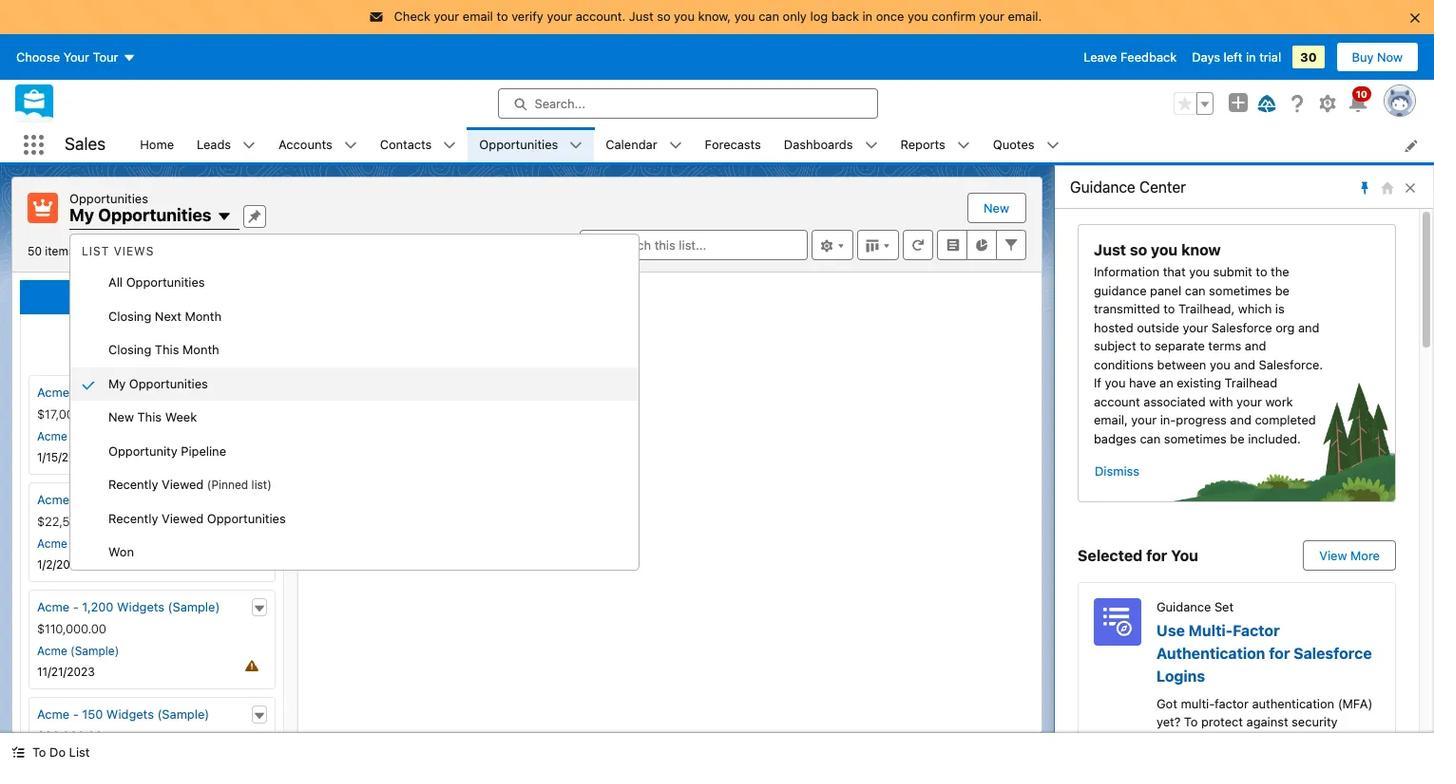 Task type: describe. For each thing, give the bounding box(es) containing it.
quotes list item
[[982, 127, 1071, 163]]

logging
[[1323, 752, 1366, 767]]

you up that
[[1151, 241, 1178, 259]]

my opportunities link
[[70, 367, 639, 401]]

(pinned
[[207, 478, 248, 492]]

guidance for guidance set use multi-factor authentication for salesforce logins
[[1157, 600, 1211, 615]]

(sample) up recently viewed opportunities
[[158, 492, 210, 507]]

selected for you
[[1078, 548, 1199, 565]]

list)
[[252, 478, 272, 492]]

progress
[[1176, 413, 1227, 428]]

- for 140
[[73, 492, 79, 507]]

do
[[50, 745, 66, 760]]

pipeline
[[181, 443, 226, 459]]

widgets for 140
[[107, 492, 154, 507]]

leads
[[197, 137, 231, 152]]

to inside got multi-factor authentication (mfa) yet? to protect against security threats like phishing attacks, everyone is required to use mfa when logging in to salesforce. learn how to en
[[1184, 715, 1198, 730]]

home link
[[129, 127, 185, 163]]

acme (sample) link for $17,000.00
[[37, 429, 119, 446]]

search...
[[535, 96, 586, 111]]

view more button
[[1304, 541, 1396, 571]]

with
[[1209, 394, 1233, 409]]

transmitted
[[1094, 301, 1160, 317]]

can for know
[[1185, 283, 1206, 298]]

viewed for opportunities
[[162, 511, 204, 526]]

(sample) inside the $17,000.00 acme (sample) 1/15/2024
[[70, 429, 119, 444]]

home
[[140, 137, 174, 152]]

acme inside acme - 170 widgets (sample) link
[[37, 385, 69, 400]]

authentication
[[1157, 645, 1266, 662]]

month for closing this month
[[183, 342, 219, 357]]

so inside just so you know information that you submit to the guidance panel can sometimes be transmitted to trailhead, which is hosted outside your salesforce org and subject to separate terms and conditions between you and salesforce. if you have an existing trailhead account associated with your work email, your in-progress and completed badges can sometimes be included.
[[1130, 241, 1147, 259]]

outside
[[1137, 320, 1180, 335]]

closing this month
[[108, 342, 219, 357]]

guidance set use multi-factor authentication for salesforce logins
[[1157, 600, 1372, 685]]

text default image for the acme - 150 widgets (sample) link
[[252, 710, 266, 723]]

just so you know information that you submit to the guidance panel can sometimes be transmitted to trailhead, which is hosted outside your salesforce org and subject to separate terms and conditions between you and salesforce. if you have an existing trailhead account associated with your work email, your in-progress and completed badges can sometimes be included.
[[1094, 241, 1323, 446]]

accounts list item
[[267, 127, 369, 163]]

and right org
[[1298, 320, 1320, 335]]

30
[[1300, 49, 1317, 64]]

1/2/2024
[[37, 558, 84, 572]]

text default image for reports
[[957, 139, 970, 152]]

reports link
[[889, 127, 957, 163]]

closing for closing next month
[[108, 308, 151, 324]]

widgets for 170
[[106, 385, 153, 400]]

acme (sample) link for $22,500.00
[[37, 536, 119, 553]]

$20,000.00
[[37, 729, 103, 745]]

badges
[[1094, 431, 1137, 446]]

to right the email
[[497, 9, 508, 24]]

acme inside acme - 1,200 widgets (sample) link
[[37, 600, 69, 615]]

to down threats
[[1157, 770, 1168, 772]]

b
[[149, 289, 158, 304]]

and up trailhead
[[1234, 357, 1256, 372]]

$17,000.00 acme (sample) 1/15/2024
[[37, 407, 119, 465]]

use multi-factor authentication for salesforce logins link
[[1157, 622, 1372, 685]]

which
[[1238, 301, 1272, 317]]

required
[[1170, 752, 1218, 767]]

text default image for quotes link
[[1046, 139, 1059, 152]]

you down the know
[[1189, 264, 1210, 279]]

to do list
[[32, 745, 90, 760]]

recently for recently viewed opportunities
[[108, 511, 158, 526]]

that
[[1163, 264, 1186, 279]]

use
[[1236, 752, 1256, 767]]

your down trailhead
[[1237, 394, 1262, 409]]

1 horizontal spatial can
[[1140, 431, 1161, 446]]

$22,500.00 acme (sample) 1/2/2024
[[37, 515, 119, 572]]

in inside got multi-factor authentication (mfa) yet? to protect against security threats like phishing attacks, everyone is required to use mfa when logging in to salesforce. learn how to en
[[1369, 752, 1379, 767]]

(sample) inside $110,000.00 acme (sample) 11/21/2023
[[70, 644, 119, 659]]

text default image for leads link
[[242, 139, 256, 152]]

this for week
[[137, 410, 162, 425]]

leave feedback
[[1084, 49, 1177, 64]]

acme (sample) link for $110,000.00
[[37, 643, 119, 660]]

information
[[1094, 264, 1160, 279]]

140
[[82, 492, 103, 507]]

if
[[1094, 375, 1102, 391]]

tour
[[93, 49, 118, 64]]

opportunities | list views list box
[[70, 237, 639, 570]]

guidance center
[[1070, 179, 1186, 196]]

associated
[[1144, 394, 1206, 409]]

leave
[[1084, 49, 1117, 64]]

text default image inside to do list button
[[11, 746, 25, 760]]

to down panel
[[1164, 301, 1175, 317]]

know,
[[698, 9, 731, 24]]

dismiss button
[[1094, 456, 1141, 487]]

sales
[[65, 134, 106, 154]]

you
[[1171, 548, 1199, 565]]

to inside button
[[32, 745, 46, 760]]

guidance for guidance center
[[1070, 179, 1136, 196]]

only
[[783, 9, 807, 24]]

trial
[[1260, 49, 1281, 64]]

days left in trial
[[1192, 49, 1281, 64]]

opportunities up sorted
[[69, 191, 148, 206]]

is inside got multi-factor authentication (mfa) yet? to protect against security threats like phishing attacks, everyone is required to use mfa when logging in to salesforce. learn how to en
[[1157, 752, 1166, 767]]

opportunities link
[[468, 127, 570, 163]]

list inside to do list button
[[69, 745, 90, 760]]

got multi-factor authentication (mfa) yet? to protect against security threats like phishing attacks, everyone is required to use mfa when logging in to salesforce. learn how to en
[[1157, 696, 1379, 772]]

feedback
[[1121, 49, 1177, 64]]

2 • from the left
[[223, 244, 229, 258]]

guidance
[[1094, 283, 1147, 298]]

trailhead,
[[1179, 301, 1235, 317]]

your
[[63, 49, 89, 64]]

when
[[1289, 752, 1320, 767]]

once
[[876, 9, 904, 24]]

authentication
[[1252, 696, 1335, 711]]

reports
[[901, 137, 946, 152]]

org
[[1276, 320, 1295, 335]]

to down outside
[[1140, 338, 1151, 354]]

0 vertical spatial be
[[1275, 283, 1290, 298]]

all
[[108, 275, 123, 290]]

search... button
[[498, 88, 878, 118]]

by
[[125, 244, 138, 258]]

acme - 140 widgets (sample)
[[37, 492, 210, 507]]

email
[[463, 9, 493, 24]]

quotes
[[993, 137, 1035, 152]]

50 items • sorted by account name •
[[28, 244, 232, 258]]

dashboards link
[[773, 127, 865, 163]]

my opportunities inside the opportunities | list views list box
[[108, 376, 208, 391]]

opportunities list item
[[468, 127, 594, 163]]

(sample) up "week"
[[157, 385, 209, 400]]

Search My Opportunities list view. search field
[[580, 230, 808, 260]]

leave feedback link
[[1084, 49, 1177, 64]]

account
[[1094, 394, 1140, 409]]

your left the email
[[434, 9, 459, 24]]

closing for closing this month
[[108, 342, 151, 357]]

verify
[[512, 9, 544, 24]]

salesforce inside guidance set use multi-factor authentication for salesforce logins
[[1294, 645, 1372, 662]]

text default image for acme - 1,200 widgets (sample) link
[[252, 602, 266, 616]]

opportunity
[[108, 443, 177, 459]]

account
[[142, 244, 186, 258]]

acme inside the acme - 150 widgets (sample) link
[[37, 707, 69, 722]]

text default image for accounts
[[344, 139, 357, 152]]

can for to
[[759, 9, 779, 24]]

like
[[1201, 733, 1220, 749]]

for inside guidance set use multi-factor authentication for salesforce logins
[[1269, 645, 1290, 662]]

0 vertical spatial sometimes
[[1209, 283, 1272, 298]]

terms
[[1209, 338, 1242, 354]]

calendar list item
[[594, 127, 694, 163]]

an
[[1160, 375, 1174, 391]]

viewed for (pinned
[[162, 477, 204, 492]]

opportunities inside "list item"
[[479, 137, 558, 152]]

buy now button
[[1336, 41, 1419, 72]]

acme - 1,200 widgets (sample) link
[[37, 599, 220, 617]]

$1,572,505
[[113, 330, 205, 352]]

recently for recently viewed (pinned list)
[[108, 477, 158, 492]]



Task type: locate. For each thing, give the bounding box(es) containing it.
recently down opportunity on the bottom left
[[108, 477, 158, 492]]

guidance inside guidance set use multi-factor authentication for salesforce logins
[[1157, 600, 1211, 615]]

0 horizontal spatial salesforce.
[[1172, 770, 1236, 772]]

text default image inside leads list item
[[242, 139, 256, 152]]

salesforce down which
[[1212, 320, 1272, 335]]

buy
[[1352, 49, 1374, 64]]

text default image
[[344, 139, 357, 152], [669, 139, 682, 152], [865, 139, 878, 152], [957, 139, 970, 152], [11, 746, 25, 760]]

$17,000.00
[[37, 407, 99, 422]]

1 horizontal spatial to
[[1184, 715, 1198, 730]]

1 vertical spatial salesforce.
[[1172, 770, 1236, 772]]

text default image inside accounts list item
[[344, 139, 357, 152]]

(sample) down recently viewed opportunities
[[168, 600, 220, 615]]

viewed down recently viewed (pinned list)
[[162, 511, 204, 526]]

1 vertical spatial recently
[[108, 511, 158, 526]]

text default image right the 'reports'
[[957, 139, 970, 152]]

account.
[[576, 9, 626, 24]]

closing up 'acme - 170 widgets (sample)'
[[108, 342, 151, 357]]

between
[[1157, 357, 1207, 372]]

acme inside acme - 140 widgets (sample) link
[[37, 492, 69, 507]]

log
[[810, 9, 828, 24]]

• right items
[[77, 244, 83, 258]]

widgets for 150
[[106, 707, 154, 722]]

0 horizontal spatial can
[[759, 9, 779, 24]]

1 horizontal spatial be
[[1275, 283, 1290, 298]]

opportunities down list)
[[207, 511, 286, 526]]

0 vertical spatial viewed
[[162, 477, 204, 492]]

know
[[1182, 241, 1221, 259]]

new inside the opportunities | list views list box
[[108, 410, 134, 425]]

conditions
[[1094, 357, 1154, 372]]

0 vertical spatial so
[[657, 9, 671, 24]]

(sample) right '150' at the left of page
[[157, 707, 209, 722]]

0 horizontal spatial in
[[863, 9, 873, 24]]

name
[[189, 244, 220, 258]]

1 horizontal spatial salesforce
[[1294, 645, 1372, 662]]

closing down c
[[108, 308, 151, 324]]

text default image for calendar
[[669, 139, 682, 152]]

1 vertical spatial just
[[1094, 241, 1126, 259]]

text default image right accounts
[[344, 139, 357, 152]]

acme up $17,000.00
[[37, 385, 69, 400]]

my up items
[[69, 205, 94, 225]]

leads link
[[185, 127, 242, 163]]

- left 1,200
[[73, 600, 79, 615]]

my opportunities up by
[[69, 205, 211, 225]]

salesforce. inside just so you know information that you submit to the guidance panel can sometimes be transmitted to trailhead, which is hosted outside your salesforce org and subject to separate terms and conditions between you and salesforce. if you have an existing trailhead account associated with your work email, your in-progress and completed badges can sometimes be included.
[[1259, 357, 1323, 372]]

1 closing from the top
[[108, 308, 151, 324]]

subject
[[1094, 338, 1136, 354]]

0 vertical spatial just
[[629, 9, 654, 24]]

email.
[[1008, 9, 1042, 24]]

you right if
[[1105, 375, 1126, 391]]

in
[[863, 9, 873, 24], [1246, 49, 1256, 64], [1369, 752, 1379, 767]]

0 vertical spatial my opportunities
[[69, 205, 211, 225]]

c
[[135, 289, 144, 304]]

0 vertical spatial can
[[759, 9, 779, 24]]

security
[[1292, 715, 1338, 730]]

can left the only at top right
[[759, 9, 779, 24]]

leads list item
[[185, 127, 267, 163]]

sometimes down progress
[[1164, 431, 1227, 446]]

text default image inside calendar list item
[[669, 139, 682, 152]]

just up information
[[1094, 241, 1126, 259]]

to
[[1184, 715, 1198, 730], [32, 745, 46, 760]]

in-
[[1160, 413, 1176, 428]]

- for 150
[[73, 707, 79, 722]]

closing next month
[[108, 308, 222, 324]]

2 vertical spatial in
[[1369, 752, 1379, 767]]

2 recently from the top
[[108, 511, 158, 526]]

to left the
[[1256, 264, 1268, 279]]

2 vertical spatial can
[[1140, 431, 1161, 446]]

0 vertical spatial in
[[863, 9, 873, 24]]

10 button
[[1347, 86, 1372, 115]]

1 viewed from the top
[[162, 477, 204, 492]]

month right next
[[185, 308, 222, 324]]

widgets right '150' at the left of page
[[106, 707, 154, 722]]

just inside just so you know information that you submit to the guidance panel can sometimes be transmitted to trailhead, which is hosted outside your salesforce org and subject to separate terms and conditions between you and salesforce. if you have an existing trailhead account associated with your work email, your in-progress and completed badges can sometimes be included.
[[1094, 241, 1126, 259]]

salesforce inside just so you know information that you submit to the guidance panel can sometimes be transmitted to trailhead, which is hosted outside your salesforce org and subject to separate terms and conditions between you and salesforce. if you have an existing trailhead account associated with your work email, your in-progress and completed badges can sometimes be included.
[[1212, 320, 1272, 335]]

list
[[129, 127, 1434, 163]]

recently viewed (pinned list)
[[108, 477, 272, 492]]

170
[[82, 385, 102, 400]]

separate
[[1155, 338, 1205, 354]]

is up org
[[1275, 301, 1285, 317]]

existing
[[1177, 375, 1222, 391]]

- for 1,200
[[73, 600, 79, 615]]

text default image inside quotes list item
[[1046, 139, 1059, 152]]

1 vertical spatial to
[[32, 745, 46, 760]]

(sample) down $110,000.00
[[70, 644, 119, 659]]

my opportunities|opportunities|list view element
[[11, 177, 1043, 772]]

accounts
[[279, 137, 332, 152]]

0 vertical spatial list
[[82, 244, 110, 259]]

salesforce. down org
[[1259, 357, 1323, 372]]

1 recently from the top
[[108, 477, 158, 492]]

recently down acme - 140 widgets (sample) link
[[108, 511, 158, 526]]

0 horizontal spatial guidance
[[1070, 179, 1136, 196]]

work
[[1266, 394, 1293, 409]]

my right 170
[[108, 376, 126, 391]]

1 vertical spatial closing
[[108, 342, 151, 357]]

1 vertical spatial new
[[108, 410, 134, 425]]

acme - 170 widgets (sample) link
[[37, 384, 209, 402]]

1 vertical spatial be
[[1230, 431, 1245, 446]]

0 vertical spatial month
[[185, 308, 222, 324]]

salesforce
[[1212, 320, 1272, 335], [1294, 645, 1372, 662]]

be down the
[[1275, 283, 1290, 298]]

against
[[1247, 715, 1289, 730]]

text default image inside the dashboards list item
[[865, 139, 878, 152]]

1,200
[[82, 600, 114, 615]]

widgets
[[106, 385, 153, 400], [107, 492, 154, 507], [117, 600, 164, 615], [106, 707, 154, 722]]

dashboards list item
[[773, 127, 889, 163]]

more
[[1351, 548, 1380, 564]]

1 horizontal spatial just
[[1094, 241, 1126, 259]]

is down threats
[[1157, 752, 1166, 767]]

1 horizontal spatial •
[[223, 244, 229, 258]]

0 vertical spatial my
[[69, 205, 94, 225]]

0 vertical spatial acme (sample) link
[[37, 429, 119, 446]]

2 - from the top
[[73, 492, 79, 507]]

1 horizontal spatial salesforce.
[[1259, 357, 1323, 372]]

check
[[394, 9, 431, 24]]

3 acme from the top
[[37, 492, 69, 507]]

you down terms
[[1210, 357, 1231, 372]]

1 vertical spatial is
[[1157, 752, 1166, 767]]

choose your tour
[[16, 49, 118, 64]]

and right terms
[[1245, 338, 1266, 354]]

calendar link
[[594, 127, 669, 163]]

5 acme from the top
[[37, 600, 69, 615]]

acme (sample) link down $17,000.00
[[37, 429, 119, 446]]

• right name
[[223, 244, 229, 258]]

have
[[1129, 375, 1156, 391]]

acme up 11/21/2023
[[37, 644, 67, 659]]

1 • from the left
[[77, 244, 83, 258]]

text default image for dashboards
[[865, 139, 878, 152]]

7 acme from the top
[[37, 707, 69, 722]]

viewed up recently viewed opportunities
[[162, 477, 204, 492]]

salesforce. down required
[[1172, 770, 1236, 772]]

0 horizontal spatial so
[[657, 9, 671, 24]]

opportunities up account
[[98, 205, 211, 225]]

to left use
[[1221, 752, 1233, 767]]

all opportunities
[[108, 275, 205, 290]]

0 vertical spatial guidance
[[1070, 179, 1136, 196]]

text default image for contacts link
[[443, 139, 457, 152]]

(sample) down $17,000.00
[[70, 429, 119, 444]]

2 closing from the top
[[108, 342, 151, 357]]

opportunity pipeline link
[[70, 435, 639, 469]]

days
[[1192, 49, 1220, 64]]

0 horizontal spatial for
[[1146, 548, 1168, 565]]

recently viewed opportunities
[[108, 511, 286, 526]]

$22,500.00
[[37, 515, 103, 530]]

1 horizontal spatial so
[[1130, 241, 1147, 259]]

widgets for 1,200
[[117, 600, 164, 615]]

use
[[1157, 622, 1185, 639]]

completed
[[1255, 413, 1316, 428]]

views
[[114, 244, 154, 259]]

acme (sample) link down $22,500.00
[[37, 536, 119, 553]]

0 vertical spatial this
[[155, 342, 179, 357]]

- left 170
[[73, 385, 79, 400]]

and down with
[[1230, 413, 1252, 428]]

got
[[1157, 696, 1178, 711]]

acme - 1,200 widgets (sample)
[[37, 600, 220, 615]]

1 vertical spatial sometimes
[[1164, 431, 1227, 446]]

to down multi-
[[1184, 715, 1198, 730]]

your down trailhead,
[[1183, 320, 1208, 335]]

won
[[108, 545, 134, 560]]

acme up 1/15/2024
[[37, 429, 67, 444]]

- left 140
[[73, 492, 79, 507]]

None search field
[[580, 230, 808, 260]]

list inside the opportunities | list views list box
[[82, 244, 110, 259]]

center
[[1140, 179, 1186, 196]]

0 vertical spatial to
[[1184, 715, 1198, 730]]

can down the in-
[[1140, 431, 1161, 446]]

text default image
[[242, 139, 256, 152], [443, 139, 457, 152], [570, 139, 583, 152], [1046, 139, 1059, 152], [252, 387, 266, 401], [252, 602, 266, 616], [252, 710, 266, 723]]

1 vertical spatial in
[[1246, 49, 1256, 64]]

0 horizontal spatial just
[[629, 9, 654, 24]]

choose your tour button
[[15, 41, 136, 72]]

text default image for acme - 170 widgets (sample) link
[[252, 387, 266, 401]]

my inside the opportunities | list views list box
[[108, 376, 126, 391]]

1 vertical spatial for
[[1269, 645, 1290, 662]]

0 horizontal spatial to
[[32, 745, 46, 760]]

$110,000.00 acme (sample) 11/21/2023
[[37, 622, 119, 679]]

opportunity pipeline
[[108, 443, 226, 459]]

in right the left
[[1246, 49, 1256, 64]]

your left the in-
[[1132, 413, 1157, 428]]

2 horizontal spatial in
[[1369, 752, 1379, 767]]

acme up $20,000.00 on the bottom of the page
[[37, 707, 69, 722]]

acme (sample) link down $110,000.00
[[37, 643, 119, 660]]

salesforce. inside got multi-factor authentication (mfa) yet? to protect against security threats like phishing attacks, everyone is required to use mfa when logging in to salesforce. learn how to en
[[1172, 770, 1236, 772]]

so up information
[[1130, 241, 1147, 259]]

1 vertical spatial month
[[183, 342, 219, 357]]

4 acme from the top
[[37, 537, 67, 551]]

2 acme (sample) link from the top
[[37, 536, 119, 553]]

6 acme from the top
[[37, 644, 67, 659]]

for down 'factor'
[[1269, 645, 1290, 662]]

just right account.
[[629, 9, 654, 24]]

this
[[155, 342, 179, 357], [137, 410, 162, 425]]

1 vertical spatial my opportunities
[[108, 376, 208, 391]]

group
[[1174, 92, 1214, 115]]

your
[[434, 9, 459, 24], [547, 9, 572, 24], [979, 9, 1005, 24], [1183, 320, 1208, 335], [1237, 394, 1262, 409], [1132, 413, 1157, 428]]

1 vertical spatial this
[[137, 410, 162, 425]]

2 horizontal spatial can
[[1185, 283, 1206, 298]]

mfa
[[1260, 752, 1285, 767]]

0 vertical spatial salesforce.
[[1259, 357, 1323, 372]]

this for month
[[155, 342, 179, 357]]

$110,000.00
[[37, 622, 106, 637]]

this left "week"
[[137, 410, 162, 425]]

list down $20,000.00 on the bottom of the page
[[69, 745, 90, 760]]

can up trailhead,
[[1185, 283, 1206, 298]]

month down closing next month
[[183, 342, 219, 357]]

opportunities down search...
[[479, 137, 558, 152]]

my opportunities status
[[28, 244, 232, 258]]

contacts
[[380, 137, 432, 152]]

1 horizontal spatial new
[[984, 201, 1009, 216]]

0 vertical spatial is
[[1275, 301, 1285, 317]]

text default image inside "opportunities" "list item"
[[570, 139, 583, 152]]

1 vertical spatial list
[[69, 745, 90, 760]]

2 viewed from the top
[[162, 511, 204, 526]]

0 vertical spatial recently
[[108, 477, 158, 492]]

closing next month link
[[70, 300, 639, 334]]

acme inside the $17,000.00 acme (sample) 1/15/2024
[[37, 429, 67, 444]]

acme up $110,000.00
[[37, 600, 69, 615]]

is inside just so you know information that you submit to the guidance panel can sometimes be transmitted to trailhead, which is hosted outside your salesforce org and subject to separate terms and conditions between you and salesforce. if you have an existing trailhead account associated with your work email, your in-progress and completed badges can sometimes be included.
[[1275, 301, 1285, 317]]

opportunities down closing this month
[[129, 376, 208, 391]]

contacts list item
[[369, 127, 468, 163]]

1 vertical spatial can
[[1185, 283, 1206, 298]]

•
[[77, 244, 83, 258], [223, 244, 229, 258]]

you right once
[[908, 9, 928, 24]]

acme - 140 widgets (sample) link
[[37, 491, 210, 510]]

1 horizontal spatial in
[[1246, 49, 1256, 64]]

4 - from the top
[[73, 707, 79, 722]]

new down acme - 170 widgets (sample) link
[[108, 410, 134, 425]]

0 vertical spatial for
[[1146, 548, 1168, 565]]

3 acme (sample) link from the top
[[37, 643, 119, 660]]

sometimes down submit
[[1209, 283, 1272, 298]]

0 horizontal spatial is
[[1157, 752, 1166, 767]]

attacks,
[[1276, 733, 1321, 749]]

your right verify
[[547, 9, 572, 24]]

back
[[831, 9, 859, 24]]

1/15/2024
[[37, 450, 90, 465]]

2 vertical spatial acme (sample) link
[[37, 643, 119, 660]]

1 vertical spatial so
[[1130, 241, 1147, 259]]

logins
[[1157, 668, 1205, 685]]

items
[[45, 244, 74, 258]]

- for 170
[[73, 385, 79, 400]]

1 horizontal spatial for
[[1269, 645, 1290, 662]]

1 vertical spatial my
[[108, 376, 126, 391]]

acme - 150 widgets (sample) link
[[37, 706, 209, 725]]

you right know,
[[735, 9, 755, 24]]

acme inside $110,000.00 acme (sample) 11/21/2023
[[37, 644, 67, 659]]

new inside button
[[984, 201, 1009, 216]]

0 vertical spatial new
[[984, 201, 1009, 216]]

(mfa)
[[1338, 696, 1373, 711]]

guidance left center
[[1070, 179, 1136, 196]]

this inside new this week link
[[137, 410, 162, 425]]

(sample) inside $22,500.00 acme (sample) 1/2/2024
[[70, 537, 119, 551]]

widgets right 140
[[107, 492, 154, 507]]

to down when
[[1302, 770, 1314, 772]]

new for new this week
[[108, 410, 134, 425]]

3 - from the top
[[73, 600, 79, 615]]

10
[[1356, 88, 1368, 99]]

widgets up new this week
[[106, 385, 153, 400]]

text default image inside contacts list item
[[443, 139, 457, 152]]

to left do
[[32, 745, 46, 760]]

guidance up use
[[1157, 600, 1211, 615]]

list right items
[[82, 244, 110, 259]]

1 vertical spatial acme (sample) link
[[37, 536, 119, 553]]

text default image left do
[[11, 746, 25, 760]]

in right back
[[863, 9, 873, 24]]

the
[[1271, 264, 1290, 279]]

opportunities down account
[[126, 275, 205, 290]]

text default image right calendar
[[669, 139, 682, 152]]

this inside the closing this month link
[[155, 342, 179, 357]]

reports list item
[[889, 127, 982, 163]]

acme up $22,500.00
[[37, 492, 69, 507]]

text default image left the reports link at the top right
[[865, 139, 878, 152]]

0 vertical spatial salesforce
[[1212, 320, 1272, 335]]

text default image for opportunities link
[[570, 139, 583, 152]]

you left know,
[[674, 9, 695, 24]]

1 vertical spatial guidance
[[1157, 600, 1211, 615]]

1 acme (sample) link from the top
[[37, 429, 119, 446]]

1 horizontal spatial my
[[108, 376, 126, 391]]

acme (sample) link
[[37, 429, 119, 446], [37, 536, 119, 553], [37, 643, 119, 660]]

list containing home
[[129, 127, 1434, 163]]

how
[[1275, 770, 1299, 772]]

for left the you
[[1146, 548, 1168, 565]]

salesforce up (mfa)
[[1294, 645, 1372, 662]]

0 horizontal spatial new
[[108, 410, 134, 425]]

my opportunities up new this week
[[108, 376, 208, 391]]

- left '150' at the left of page
[[73, 707, 79, 722]]

recently viewed opportunities link
[[70, 502, 639, 536]]

your left email.
[[979, 9, 1005, 24]]

text default image inside reports list item
[[957, 139, 970, 152]]

1 horizontal spatial is
[[1275, 301, 1285, 317]]

0 vertical spatial closing
[[108, 308, 151, 324]]

none search field inside my opportunities|opportunities|list view element
[[580, 230, 808, 260]]

0 horizontal spatial be
[[1230, 431, 1245, 446]]

won link
[[70, 536, 639, 570]]

1 - from the top
[[73, 385, 79, 400]]

acme inside $22,500.00 acme (sample) 1/2/2024
[[37, 537, 67, 551]]

1 acme from the top
[[37, 385, 69, 400]]

threats
[[1157, 733, 1197, 749]]

month for closing next month
[[185, 308, 222, 324]]

0 horizontal spatial my
[[69, 205, 94, 225]]

be
[[1275, 283, 1290, 298], [1230, 431, 1245, 446]]

new for new
[[984, 201, 1009, 216]]

1 horizontal spatial guidance
[[1157, 600, 1211, 615]]

0 horizontal spatial •
[[77, 244, 83, 258]]

sometimes
[[1209, 283, 1272, 298], [1164, 431, 1227, 446]]

new button
[[969, 194, 1025, 222]]

1 vertical spatial salesforce
[[1294, 645, 1372, 662]]

2 acme from the top
[[37, 429, 67, 444]]

so left know,
[[657, 9, 671, 24]]

1 vertical spatial viewed
[[162, 511, 204, 526]]

this down next
[[155, 342, 179, 357]]

in down everyone
[[1369, 752, 1379, 767]]

hosted
[[1094, 320, 1134, 335]]

0 horizontal spatial salesforce
[[1212, 320, 1272, 335]]



Task type: vqa. For each thing, say whether or not it's contained in the screenshot.
Email
yes



